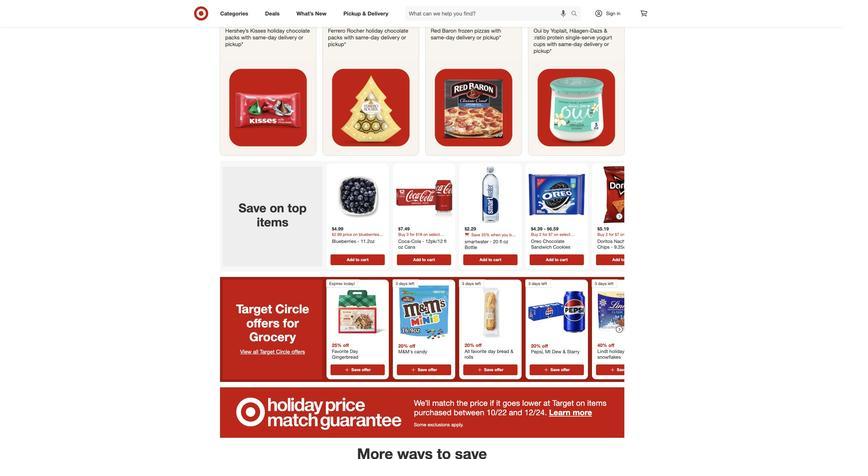 Task type: vqa. For each thing, say whether or not it's contained in the screenshot.
first 3 DAYS LEFT
yes



Task type: locate. For each thing, give the bounding box(es) containing it.
$4.39
[[531, 226, 543, 232]]

view all target circle offers
[[240, 349, 305, 356]]

add to cart button down blueberries - 11.2oz on the left bottom of page
[[330, 255, 385, 265]]

save offer down day
[[351, 368, 371, 373]]

or
[[299, 34, 303, 41], [401, 34, 406, 41], [477, 34, 482, 41], [604, 41, 609, 47]]

4 save offer button from the left
[[530, 365, 584, 376]]

off
[[343, 343, 349, 349], [476, 343, 482, 349], [609, 343, 614, 349], [409, 343, 415, 349], [542, 343, 548, 349]]

pickup* down the :ratio at right
[[534, 47, 552, 54]]

25%
[[332, 343, 342, 349]]

sale up red
[[431, 1, 445, 10]]

day
[[350, 349, 358, 355]]

add down sandwich
[[546, 257, 554, 262]]

pizzas
[[475, 27, 490, 34]]

baron
[[442, 27, 457, 34]]

carousel region
[[220, 161, 654, 278]]

0 horizontal spatial items
[[257, 215, 288, 229]]

0 horizontal spatial fl
[[444, 238, 447, 244]]

day down häagen-
[[574, 41, 583, 47]]

off for holiday
[[609, 343, 614, 349]]

20
[[493, 239, 498, 244]]

4 save offer from the left
[[551, 368, 570, 373]]

2 offer from the left
[[428, 368, 437, 373]]

add to cart down smartwater - 20 fl oz bottle
[[480, 257, 501, 262]]

4 49
[[431, 6, 455, 29]]

packs inside ferrero rocher holiday chocolate packs with same-day delivery or pickup*
[[328, 34, 343, 41]]

3 for 20% off m&m's candy
[[396, 282, 398, 287]]

save offer down 40% off lindt holiday assorted snowflakes
[[617, 368, 636, 373]]

2 sale from the left
[[534, 1, 548, 10]]

favorite
[[332, 349, 349, 355]]

5 save offer button from the left
[[596, 365, 650, 376]]

save offer button down dew
[[530, 365, 584, 376]]

5 add to cart button from the left
[[596, 255, 650, 265]]

5 to from the left
[[621, 257, 625, 262]]

packs down 99
[[225, 34, 240, 41]]

offer for 20% off pepsi, mt dew & starry
[[561, 368, 570, 373]]

1 cart from the left
[[361, 257, 368, 262]]

40%
[[597, 343, 607, 349]]

3 99 hershey's kisses holiday chocolate packs with same-day delivery or pickup*
[[225, 6, 310, 47]]

20% for m&m's
[[398, 343, 408, 349]]

save offer for mt
[[551, 368, 570, 373]]

save offer button down gingerbread
[[330, 365, 385, 376]]

1 horizontal spatial packs
[[328, 34, 343, 41]]

all
[[465, 349, 470, 355]]

items inside save on top items
[[257, 215, 288, 229]]

target
[[236, 302, 272, 317], [260, 349, 274, 356], [553, 399, 574, 409]]

4 left from the left
[[608, 282, 614, 287]]

cart down cookies
[[560, 257, 568, 262]]

20% inside 20% off m&m's candy
[[398, 343, 408, 349]]

3 save offer from the left
[[484, 368, 503, 373]]

to for cheese
[[621, 257, 625, 262]]

1 save offer button from the left
[[330, 365, 385, 376]]

& right dew
[[563, 349, 566, 355]]

offer
[[362, 368, 371, 373], [428, 368, 437, 373], [495, 368, 503, 373], [561, 368, 570, 373], [627, 368, 636, 373]]

0 horizontal spatial 20%
[[398, 343, 408, 349]]

save offer button down 40% off lindt holiday assorted snowflakes
[[596, 365, 650, 376]]

3
[[225, 6, 236, 29], [396, 282, 398, 287], [462, 282, 464, 287], [528, 282, 531, 287], [595, 282, 597, 287]]

2 left from the left
[[475, 282, 481, 287]]

2 horizontal spatial 20%
[[531, 343, 541, 349]]

& right dazs
[[604, 27, 608, 34]]

5 offer from the left
[[627, 368, 636, 373]]

20% up pepsi,
[[531, 343, 541, 349]]

offers down grocery
[[291, 349, 305, 356]]

target right all
[[260, 349, 274, 356]]

cart for cheese
[[626, 257, 634, 262]]

oui
[[534, 27, 542, 34]]

target circle offers for grocery
[[236, 302, 309, 345]]

1 horizontal spatial chocolate
[[385, 27, 408, 34]]

0 horizontal spatial holiday
[[268, 27, 285, 34]]

circle inside view all target circle offers link
[[276, 349, 290, 356]]

cart down coca-cola - 12pk/12 fl oz cans
[[427, 257, 435, 262]]

20% up all
[[465, 343, 474, 349]]

save for 20% off m&m's candy
[[418, 368, 427, 373]]

or right frozen
[[477, 34, 482, 41]]

5 add to cart from the left
[[612, 257, 634, 262]]

on inside save on top items
[[270, 201, 284, 215]]

save offer down candy
[[418, 368, 437, 373]]

1 vertical spatial offers
[[291, 349, 305, 356]]

- right cola
[[422, 238, 424, 244]]

2 to from the left
[[422, 257, 426, 262]]

0 horizontal spatial sale
[[431, 1, 445, 10]]

pickup
[[344, 10, 361, 17]]

pickup* down ferrero
[[328, 41, 346, 47]]

off inside 20% off pepsi, mt dew & starry
[[542, 343, 548, 349]]

save offer button down candy
[[397, 365, 451, 376]]

cart down 9.25oz
[[626, 257, 634, 262]]

- inside "doritos nacho cheese chips - 9.25oz"
[[611, 244, 613, 250]]

chocolate down delivery on the left
[[385, 27, 408, 34]]

same- down pickup & delivery
[[356, 34, 371, 41]]

2 packs from the left
[[328, 34, 343, 41]]

with inside oui by yoplait, häagen-dazs & :ratio protein single-serve yogurt cups with same-day delivery or pickup*
[[547, 41, 557, 47]]

oz inside coca-cola - 12pk/12 fl oz cans
[[398, 244, 403, 250]]

to down blueberries - 11.2oz on the left bottom of page
[[356, 257, 359, 262]]

add to cart down cookies
[[546, 257, 568, 262]]

2 horizontal spatial holiday
[[609, 349, 624, 355]]

save for 25% off favorite day gingerbread
[[351, 368, 361, 373]]

pickup* inside red baron frozen pizzas with same-day delivery or pickup*
[[483, 34, 501, 41]]

4 to from the left
[[555, 257, 559, 262]]

1 horizontal spatial holiday
[[366, 27, 383, 34]]

off inside 40% off lindt holiday assorted snowflakes
[[609, 343, 614, 349]]

1 vertical spatial items
[[587, 399, 607, 409]]

with down 25
[[344, 34, 354, 41]]

0 vertical spatial circle
[[275, 302, 309, 317]]

what's
[[297, 10, 314, 17]]

cart for sandwich
[[560, 257, 568, 262]]

- inside smartwater - 20 fl oz bottle
[[490, 239, 492, 244]]

0 vertical spatial on
[[270, 201, 284, 215]]

save for 40% off lindt holiday assorted snowflakes
[[617, 368, 626, 373]]

add to cart button down coca-cola - 12pk/12 fl oz cans
[[397, 255, 451, 265]]

target right 'at'
[[553, 399, 574, 409]]

oui by yoplait, häagen-dazs & :ratio protein single-serve yogurt cups with same-day delivery or pickup*
[[534, 27, 612, 54]]

20%
[[465, 343, 474, 349], [398, 343, 408, 349], [531, 343, 541, 349]]

add down blueberries - 11.2oz on the left bottom of page
[[347, 257, 354, 262]]

3 for 20% off all favorite day bread & rolls
[[462, 282, 464, 287]]

fl
[[444, 238, 447, 244], [500, 239, 502, 244]]

3 save offer button from the left
[[463, 365, 518, 376]]

add for smartwater
[[480, 257, 487, 262]]

add down smartwater - 20 fl oz bottle
[[480, 257, 487, 262]]

sign in
[[606, 10, 621, 16]]

2 save offer button from the left
[[397, 365, 451, 376]]

save offer down dew
[[551, 368, 570, 373]]

cart for -
[[427, 257, 435, 262]]

cart down 20
[[493, 257, 501, 262]]

3 days from the left
[[532, 282, 540, 287]]

- inside coca-cola - 12pk/12 fl oz cans
[[422, 238, 424, 244]]

add to cart button
[[330, 255, 385, 265], [397, 255, 451, 265], [463, 255, 518, 265], [530, 255, 584, 265], [596, 255, 650, 265]]

add to cart down coca-cola - 12pk/12 fl oz cans
[[413, 257, 435, 262]]

chocolate down what's
[[286, 27, 310, 34]]

view all target circle offers link
[[239, 347, 306, 358]]

target up grocery
[[236, 302, 272, 317]]

add to cart button down smartwater - 20 fl oz bottle
[[463, 255, 518, 265]]

smartwater - 20 fl oz bottle image
[[462, 166, 519, 223]]

add down 9.25oz
[[612, 257, 620, 262]]

pickup* down hershey's
[[225, 41, 243, 47]]

sale left $3
[[534, 1, 548, 10]]

day inside 20% off all favorite day bread & rolls
[[488, 349, 496, 355]]

deals
[[265, 10, 280, 17]]

1 horizontal spatial on
[[576, 399, 585, 409]]

same- inside oui by yoplait, häagen-dazs & :ratio protein single-serve yogurt cups with same-day delivery or pickup*
[[559, 41, 574, 47]]

1 vertical spatial circle
[[276, 349, 290, 356]]

save offer for day
[[351, 368, 371, 373]]

with
[[491, 27, 501, 34], [241, 34, 251, 41], [344, 34, 354, 41], [547, 41, 557, 47]]

offers
[[246, 316, 279, 331], [291, 349, 305, 356]]

1 add to cart from the left
[[347, 257, 368, 262]]

with right cups
[[547, 41, 557, 47]]

view
[[240, 349, 251, 356]]

$2.29
[[465, 226, 476, 232]]

days
[[399, 282, 407, 287], [465, 282, 474, 287], [532, 282, 540, 287], [598, 282, 607, 287]]

4 cart from the left
[[560, 257, 568, 262]]

20% inside 20% off all favorite day bread & rolls
[[465, 343, 474, 349]]

2 days from the left
[[465, 282, 474, 287]]

or left red
[[401, 34, 406, 41]]

to down smartwater - 20 fl oz bottle
[[488, 257, 492, 262]]

with inside red baron frozen pizzas with same-day delivery or pickup*
[[491, 27, 501, 34]]

offer for 20% off all favorite day bread & rolls
[[495, 368, 503, 373]]

1 3 days left from the left
[[396, 282, 414, 287]]

0 vertical spatial offers
[[246, 316, 279, 331]]

11.2oz
[[361, 238, 375, 244]]

it
[[496, 399, 501, 409]]

3 days left for 20% off all favorite day bread & rolls
[[462, 282, 481, 287]]

holiday down deals link
[[268, 27, 285, 34]]

1 chocolate from the left
[[286, 27, 310, 34]]

rolls
[[465, 355, 473, 361]]

& right bread
[[510, 349, 513, 355]]

items inside we'll match the price if it goes lower at target on items purchased between 10/22 and 12/24.
[[587, 399, 607, 409]]

or right serve
[[604, 41, 609, 47]]

25
[[328, 6, 360, 29]]

add to cart button for -
[[397, 255, 451, 265]]

to down 9.25oz
[[621, 257, 625, 262]]

blueberries - 11.2oz
[[332, 238, 375, 244]]

or down what's
[[299, 34, 303, 41]]

holiday up the snowflakes
[[609, 349, 624, 355]]

1 offer from the left
[[362, 368, 371, 373]]

- left 20
[[490, 239, 492, 244]]

day right kisses
[[268, 34, 277, 41]]

oz down coca-
[[398, 244, 403, 250]]

4 add from the left
[[546, 257, 554, 262]]

left for 20% off all favorite day bread & rolls
[[475, 282, 481, 287]]

delivery inside oui by yoplait, häagen-dazs & :ratio protein single-serve yogurt cups with same-day delivery or pickup*
[[584, 41, 603, 47]]

cart for 20
[[493, 257, 501, 262]]

1 vertical spatial on
[[576, 399, 585, 409]]

4 days from the left
[[598, 282, 607, 287]]

add to cart button down cookies
[[530, 255, 584, 265]]

blueberries - 11.2oz image
[[329, 166, 386, 223]]

new
[[315, 10, 327, 17]]

offers left for
[[246, 316, 279, 331]]

save offer button down 20% off all favorite day bread & rolls
[[463, 365, 518, 376]]

1 horizontal spatial oz
[[503, 239, 508, 244]]

3 cart from the left
[[493, 257, 501, 262]]

add to cart
[[347, 257, 368, 262], [413, 257, 435, 262], [480, 257, 501, 262], [546, 257, 568, 262], [612, 257, 634, 262]]

search
[[568, 11, 584, 17]]

off inside 25% off favorite day gingerbread
[[343, 343, 349, 349]]

or inside 3 99 hershey's kisses holiday chocolate packs with same-day delivery or pickup*
[[299, 34, 303, 41]]

days for 20% off pepsi, mt dew & starry
[[532, 282, 540, 287]]

target holiday price match guarantee image
[[220, 388, 624, 439]]

offers inside target circle offers for grocery
[[246, 316, 279, 331]]

1 horizontal spatial 20%
[[465, 343, 474, 349]]

5 add from the left
[[612, 257, 620, 262]]

day inside oui by yoplait, häagen-dazs & :ratio protein single-serve yogurt cups with same-day delivery or pickup*
[[574, 41, 583, 47]]

What can we help you find? suggestions appear below search field
[[405, 6, 573, 21]]

oz right 20
[[503, 239, 508, 244]]

to down cookies
[[555, 257, 559, 262]]

expires today!
[[329, 282, 355, 287]]

1 horizontal spatial items
[[587, 399, 607, 409]]

20% inside 20% off pepsi, mt dew & starry
[[531, 343, 541, 349]]

bottle
[[465, 245, 477, 250]]

holiday
[[268, 27, 285, 34], [366, 27, 383, 34], [609, 349, 624, 355]]

3 days left for 20% off m&m's candy
[[396, 282, 414, 287]]

0 horizontal spatial chocolate
[[286, 27, 310, 34]]

pepsi,
[[531, 349, 544, 355]]

1 horizontal spatial offers
[[291, 349, 305, 356]]

sale for 2/
[[534, 1, 548, 10]]

day left bread
[[488, 349, 496, 355]]

2 add from the left
[[413, 257, 421, 262]]

add
[[347, 257, 354, 262], [413, 257, 421, 262], [480, 257, 487, 262], [546, 257, 554, 262], [612, 257, 620, 262]]

häagen-
[[570, 27, 591, 34]]

1 save offer from the left
[[351, 368, 371, 373]]

fl right 20
[[500, 239, 502, 244]]

- left 11.2oz
[[357, 238, 359, 244]]

& inside 20% off all favorite day bread & rolls
[[510, 349, 513, 355]]

on left 'top'
[[270, 201, 284, 215]]

same- down "4"
[[431, 34, 446, 41]]

3 days left
[[396, 282, 414, 287], [462, 282, 481, 287], [528, 282, 547, 287], [595, 282, 614, 287]]

3 for 40% off lindt holiday assorted snowflakes
[[595, 282, 597, 287]]

& right pickup at the left
[[363, 10, 366, 17]]

on right learn
[[576, 399, 585, 409]]

add to cart down 9.25oz
[[612, 257, 634, 262]]

0 vertical spatial target
[[236, 302, 272, 317]]

3 add to cart from the left
[[480, 257, 501, 262]]

3 to from the left
[[488, 257, 492, 262]]

2 add to cart button from the left
[[397, 255, 451, 265]]

save for 20% off all favorite day bread & rolls
[[484, 368, 493, 373]]

save offer button for day
[[330, 365, 385, 376]]

3 left from the left
[[541, 282, 547, 287]]

- for smartwater
[[490, 239, 492, 244]]

2 save offer from the left
[[418, 368, 437, 373]]

- right chips
[[611, 244, 613, 250]]

0 horizontal spatial offers
[[246, 316, 279, 331]]

- right $4.39
[[544, 226, 546, 232]]

day inside ferrero rocher holiday chocolate packs with same-day delivery or pickup*
[[371, 34, 380, 41]]

pickup*
[[483, 34, 501, 41], [225, 41, 243, 47], [328, 41, 346, 47], [534, 47, 552, 54]]

off inside 20% off m&m's candy
[[409, 343, 415, 349]]

pickup* inside 3 99 hershey's kisses holiday chocolate packs with same-day delivery or pickup*
[[225, 41, 243, 47]]

same- right hershey's
[[253, 34, 268, 41]]

2 3 days left from the left
[[462, 282, 481, 287]]

cart down 11.2oz
[[361, 257, 368, 262]]

3 add from the left
[[480, 257, 487, 262]]

cups
[[534, 41, 546, 47]]

with right pizzas
[[491, 27, 501, 34]]

save offer down 20% off all favorite day bread & rolls
[[484, 368, 503, 373]]

0 horizontal spatial on
[[270, 201, 284, 215]]

and
[[509, 408, 522, 418]]

yoplait,
[[551, 27, 568, 34]]

on
[[270, 201, 284, 215], [576, 399, 585, 409]]

1 sale from the left
[[431, 1, 445, 10]]

fl right 12pk/12
[[444, 238, 447, 244]]

match
[[432, 399, 455, 409]]

5 save offer from the left
[[617, 368, 636, 373]]

save offer for candy
[[418, 368, 437, 373]]

nacho
[[614, 238, 628, 244]]

pickup* inside oui by yoplait, häagen-dazs & :ratio protein single-serve yogurt cups with same-day delivery or pickup*
[[534, 47, 552, 54]]

4 offer from the left
[[561, 368, 570, 373]]

with down 99
[[241, 34, 251, 41]]

same- inside 3 99 hershey's kisses holiday chocolate packs with same-day delivery or pickup*
[[253, 34, 268, 41]]

5 cart from the left
[[626, 257, 634, 262]]

1 horizontal spatial sale
[[534, 1, 548, 10]]

day right rocher
[[371, 34, 380, 41]]

chips
[[597, 244, 610, 250]]

or inside oui by yoplait, häagen-dazs & :ratio protein single-serve yogurt cups with same-day delivery or pickup*
[[604, 41, 609, 47]]

coca-cola - 12pk/12 fl oz cans image
[[396, 166, 453, 223]]

3 offer from the left
[[495, 368, 503, 373]]

lindt
[[597, 349, 608, 355]]

4 add to cart button from the left
[[530, 255, 584, 265]]

1 horizontal spatial fl
[[500, 239, 502, 244]]

categories
[[220, 10, 248, 17]]

add to cart down blueberries - 11.2oz on the left bottom of page
[[347, 257, 368, 262]]

same- down yoplait,
[[559, 41, 574, 47]]

10/22
[[487, 408, 507, 418]]

delivery inside red baron frozen pizzas with same-day delivery or pickup*
[[456, 34, 475, 41]]

pickup* down 'what can we help you find? suggestions appear below' search box
[[483, 34, 501, 41]]

1 left from the left
[[409, 282, 414, 287]]

1 to from the left
[[356, 257, 359, 262]]

1 add to cart button from the left
[[330, 255, 385, 265]]

- for $4.39
[[544, 226, 546, 232]]

add down cans
[[413, 257, 421, 262]]

save offer button for favorite
[[463, 365, 518, 376]]

for
[[283, 316, 299, 331]]

0 horizontal spatial oz
[[398, 244, 403, 250]]

chocolate
[[286, 27, 310, 34], [385, 27, 408, 34]]

-
[[544, 226, 546, 232], [357, 238, 359, 244], [422, 238, 424, 244], [490, 239, 492, 244], [611, 244, 613, 250]]

holiday down delivery on the left
[[366, 27, 383, 34]]

3 add to cart button from the left
[[463, 255, 518, 265]]

20% up m&m's
[[398, 343, 408, 349]]

3 3 days left from the left
[[528, 282, 547, 287]]

day right red
[[446, 34, 455, 41]]

lower
[[522, 399, 541, 409]]

smartwater - 20 fl oz bottle
[[465, 239, 508, 250]]

to
[[356, 257, 359, 262], [422, 257, 426, 262], [488, 257, 492, 262], [555, 257, 559, 262], [621, 257, 625, 262]]

or inside red baron frozen pizzas with same-day delivery or pickup*
[[477, 34, 482, 41]]

exclusions
[[428, 422, 450, 428]]

2 cart from the left
[[427, 257, 435, 262]]

2 add to cart from the left
[[413, 257, 435, 262]]

fl inside smartwater - 20 fl oz bottle
[[500, 239, 502, 244]]

0 horizontal spatial packs
[[225, 34, 240, 41]]

1 add from the left
[[347, 257, 354, 262]]

packs left rocher
[[328, 34, 343, 41]]

2/ $3
[[534, 6, 569, 29]]

0 vertical spatial items
[[257, 215, 288, 229]]

2 chocolate from the left
[[385, 27, 408, 34]]

4 3 days left from the left
[[595, 282, 614, 287]]

save offer button for candy
[[397, 365, 451, 376]]

1 packs from the left
[[225, 34, 240, 41]]

days for 20% off m&m's candy
[[399, 282, 407, 287]]

add to cart for cheese
[[612, 257, 634, 262]]

target inside we'll match the price if it goes lower at target on items purchased between 10/22 and 12/24.
[[553, 399, 574, 409]]

2 vertical spatial target
[[553, 399, 574, 409]]

add to cart button for 20
[[463, 255, 518, 265]]

20% for all
[[465, 343, 474, 349]]

add to cart button down 9.25oz
[[596, 255, 650, 265]]

deals link
[[259, 6, 288, 21]]

to down coca-cola - 12pk/12 fl oz cans
[[422, 257, 426, 262]]

4 add to cart from the left
[[546, 257, 568, 262]]

1 days from the left
[[399, 282, 407, 287]]

off inside 20% off all favorite day bread & rolls
[[476, 343, 482, 349]]



Task type: describe. For each thing, give the bounding box(es) containing it.
serve
[[582, 34, 595, 41]]

sandwich
[[531, 244, 552, 250]]

assorted
[[626, 349, 644, 355]]

off for favorite
[[476, 343, 482, 349]]

20% off pepsi, mt dew & starry
[[531, 343, 580, 355]]

save offer for holiday
[[617, 368, 636, 373]]

pickup* inside ferrero rocher holiday chocolate packs with same-day delivery or pickup*
[[328, 41, 346, 47]]

:ratio
[[534, 34, 546, 41]]

oreo chocolate sandwich cookies
[[531, 238, 570, 250]]

with inside ferrero rocher holiday chocolate packs with same-day delivery or pickup*
[[344, 34, 354, 41]]

what's new link
[[291, 6, 335, 21]]

between
[[454, 408, 485, 418]]

fl inside coca-cola - 12pk/12 fl oz cans
[[444, 238, 447, 244]]

coca-cola - 12pk/12 fl oz cans
[[398, 238, 447, 250]]

chocolate
[[543, 238, 565, 244]]

9.25oz
[[614, 244, 628, 250]]

sign in link
[[589, 6, 631, 21]]

save offer for favorite
[[484, 368, 503, 373]]

coca-
[[398, 238, 411, 244]]

same- inside ferrero rocher holiday chocolate packs with same-day delivery or pickup*
[[356, 34, 371, 41]]

day inside red baron frozen pizzas with same-day delivery or pickup*
[[446, 34, 455, 41]]

20% for pepsi,
[[531, 343, 541, 349]]

holiday inside 40% off lindt holiday assorted snowflakes
[[609, 349, 624, 355]]

to for 11.2oz
[[356, 257, 359, 262]]

the
[[457, 399, 468, 409]]

off for mt
[[542, 343, 548, 349]]

99
[[236, 6, 250, 29]]

hershey's
[[225, 27, 249, 34]]

offer for 20% off m&m's candy
[[428, 368, 437, 373]]

blueberries
[[332, 238, 356, 244]]

m&m's
[[398, 349, 413, 355]]

bread
[[497, 349, 509, 355]]

mt
[[545, 349, 551, 355]]

in
[[617, 10, 621, 16]]

delivery inside 3 99 hershey's kisses holiday chocolate packs with same-day delivery or pickup*
[[278, 34, 297, 41]]

3 days left for 40% off lindt holiday assorted snowflakes
[[595, 282, 614, 287]]

offer for 25% off favorite day gingerbread
[[362, 368, 371, 373]]

grocery
[[249, 330, 296, 345]]

cart for 11.2oz
[[361, 257, 368, 262]]

left for 20% off m&m's candy
[[409, 282, 414, 287]]

save for 20% off pepsi, mt dew & starry
[[551, 368, 560, 373]]

$7.49
[[398, 226, 410, 232]]

some exclusions apply.
[[414, 422, 464, 428]]

gingerbread
[[332, 355, 358, 361]]

save offer button for holiday
[[596, 365, 650, 376]]

packs inside 3 99 hershey's kisses holiday chocolate packs with same-day delivery or pickup*
[[225, 34, 240, 41]]

what's new
[[297, 10, 327, 17]]

save on top items
[[238, 201, 307, 229]]

doritos nacho cheese chips - 9.25oz
[[597, 238, 645, 250]]

red
[[431, 27, 441, 34]]

20% off all favorite day bread & rolls
[[465, 343, 513, 361]]

& inside oui by yoplait, häagen-dazs & :ratio protein single-serve yogurt cups with same-day delivery or pickup*
[[604, 27, 608, 34]]

$4.39 - $6.59
[[531, 226, 559, 232]]

by
[[544, 27, 549, 34]]

add to cart button for cheese
[[596, 255, 650, 265]]

save offer button for mt
[[530, 365, 584, 376]]

to for sandwich
[[555, 257, 559, 262]]

days for 20% off all favorite day bread & rolls
[[465, 282, 474, 287]]

kisses
[[250, 27, 266, 34]]

red baron frozen pizzas with same-day delivery or pickup*
[[431, 27, 501, 41]]

smartwater
[[465, 239, 489, 244]]

$6.59
[[547, 226, 559, 232]]

price
[[470, 399, 488, 409]]

cheese
[[629, 238, 645, 244]]

chocolate inside 3 99 hershey's kisses holiday chocolate packs with same-day delivery or pickup*
[[286, 27, 310, 34]]

holiday inside 3 99 hershey's kisses holiday chocolate packs with same-day delivery or pickup*
[[268, 27, 285, 34]]

holiday inside ferrero rocher holiday chocolate packs with same-day delivery or pickup*
[[366, 27, 383, 34]]

oz inside smartwater - 20 fl oz bottle
[[503, 239, 508, 244]]

add for oreo
[[546, 257, 554, 262]]

at
[[544, 399, 550, 409]]

apply.
[[451, 422, 464, 428]]

learn more
[[549, 408, 592, 418]]

dazs
[[591, 27, 603, 34]]

offer for 40% off lindt holiday assorted snowflakes
[[627, 368, 636, 373]]

chocolate inside ferrero rocher holiday chocolate packs with same-day delivery or pickup*
[[385, 27, 408, 34]]

ferrero
[[328, 27, 346, 34]]

cookies
[[553, 244, 570, 250]]

add for blueberries
[[347, 257, 354, 262]]

- for blueberries
[[357, 238, 359, 244]]

add to cart for sandwich
[[546, 257, 568, 262]]

same- inside red baron frozen pizzas with same-day delivery or pickup*
[[431, 34, 446, 41]]

sale for 4
[[431, 1, 445, 10]]

doritos nacho cheese chips - 9.25oz image
[[595, 166, 652, 223]]

add to cart button for 11.2oz
[[330, 255, 385, 265]]

add to cart for -
[[413, 257, 435, 262]]

left for 20% off pepsi, mt dew & starry
[[541, 282, 547, 287]]

2/
[[534, 6, 552, 29]]

cans
[[404, 244, 415, 250]]

oreo chocolate sandwich cookies image
[[528, 166, 585, 223]]

left for 40% off lindt holiday assorted snowflakes
[[608, 282, 614, 287]]

to for 20
[[488, 257, 492, 262]]

add for coca-
[[413, 257, 421, 262]]

we'll
[[414, 399, 430, 409]]

if
[[490, 399, 494, 409]]

single-
[[566, 34, 582, 41]]

ferrero rocher holiday chocolate packs with same-day delivery or pickup*
[[328, 27, 408, 47]]

categories link
[[215, 6, 257, 21]]

or inside ferrero rocher holiday chocolate packs with same-day delivery or pickup*
[[401, 34, 406, 41]]

add to cart for 11.2oz
[[347, 257, 368, 262]]

expires
[[329, 282, 343, 287]]

snowflakes
[[597, 355, 621, 361]]

4
[[431, 6, 441, 29]]

$4.99
[[332, 226, 343, 232]]

days for 40% off lindt holiday assorted snowflakes
[[598, 282, 607, 287]]

off for candy
[[409, 343, 415, 349]]

1 vertical spatial target
[[260, 349, 274, 356]]

on inside we'll match the price if it goes lower at target on items purchased between 10/22 and 12/24.
[[576, 399, 585, 409]]

with inside 3 99 hershey's kisses holiday chocolate packs with same-day delivery or pickup*
[[241, 34, 251, 41]]

sign
[[606, 10, 616, 16]]

12pk/12
[[425, 238, 443, 244]]

3 for 20% off pepsi, mt dew & starry
[[528, 282, 531, 287]]

off for day
[[343, 343, 349, 349]]

& inside 20% off pepsi, mt dew & starry
[[563, 349, 566, 355]]

circle inside target circle offers for grocery
[[275, 302, 309, 317]]

3 days left for 20% off pepsi, mt dew & starry
[[528, 282, 547, 287]]

20% off m&m's candy
[[398, 343, 427, 355]]

today!
[[344, 282, 355, 287]]

starry
[[567, 349, 580, 355]]

more
[[573, 408, 592, 418]]

pickup & delivery link
[[338, 6, 397, 21]]

frozen
[[458, 27, 473, 34]]

day inside 3 99 hershey's kisses holiday chocolate packs with same-day delivery or pickup*
[[268, 34, 277, 41]]

pickup & delivery
[[344, 10, 388, 17]]

delivery inside ferrero rocher holiday chocolate packs with same-day delivery or pickup*
[[381, 34, 400, 41]]

some
[[414, 422, 427, 428]]

to for -
[[422, 257, 426, 262]]

add to cart for 20
[[480, 257, 501, 262]]

save inside save on top items
[[238, 201, 266, 215]]

rocher
[[347, 27, 364, 34]]

add for doritos
[[612, 257, 620, 262]]

3 inside 3 99 hershey's kisses holiday chocolate packs with same-day delivery or pickup*
[[225, 6, 236, 29]]

top
[[288, 201, 307, 215]]

$3
[[552, 6, 569, 29]]

add to cart button for sandwich
[[530, 255, 584, 265]]

target inside target circle offers for grocery
[[236, 302, 272, 317]]

12/24.
[[525, 408, 547, 418]]

40% off lindt holiday assorted snowflakes
[[597, 343, 644, 361]]

49
[[441, 6, 455, 29]]



